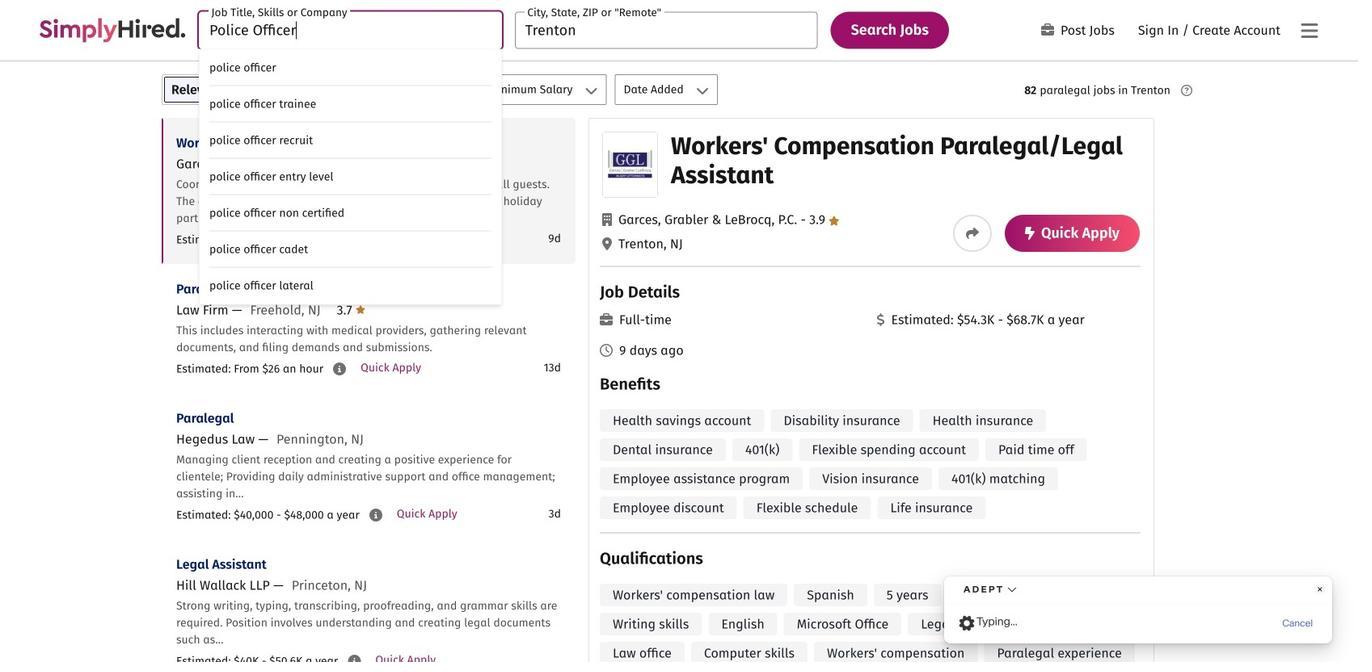 Task type: locate. For each thing, give the bounding box(es) containing it.
star image inside workers' compensation paralegal/legal assistant element
[[829, 216, 840, 226]]

clock image
[[600, 344, 613, 357]]

0 horizontal spatial briefcase image
[[600, 314, 613, 327]]

main menu image
[[1301, 21, 1318, 41]]

1 vertical spatial 3.9 out of 5 stars element
[[797, 212, 840, 228]]

2 horizontal spatial star image
[[829, 216, 840, 226]]

star image for 3.7 out of 5 stars element
[[356, 304, 365, 316]]

sponsored jobs disclaimer image
[[1181, 85, 1192, 96]]

list
[[162, 118, 576, 663]]

0 vertical spatial briefcase image
[[1041, 23, 1054, 36]]

star image for the 3.9 out of 5 stars element in the workers' compensation paralegal/legal assistant element
[[829, 216, 840, 226]]

3.7 out of 5 stars element
[[337, 303, 365, 318]]

job salary disclaimer image
[[369, 509, 382, 522], [348, 656, 361, 663]]

1 option from the top
[[200, 50, 501, 86]]

briefcase image
[[1041, 23, 1054, 36], [600, 314, 613, 327]]

0 horizontal spatial job salary disclaimer image
[[348, 656, 361, 663]]

share this job image
[[966, 227, 979, 240]]

star image inside 3.7 out of 5 stars element
[[356, 304, 365, 316]]

0 vertical spatial star image
[[477, 157, 487, 170]]

None text field
[[199, 12, 502, 49], [515, 12, 818, 49], [199, 12, 502, 49], [515, 12, 818, 49]]

location dot image
[[602, 238, 612, 251]]

0 vertical spatial 3.9 out of 5 stars element
[[457, 156, 487, 172]]

1 horizontal spatial briefcase image
[[1041, 23, 1054, 36]]

list box
[[199, 49, 502, 305]]

7 option from the top
[[200, 268, 501, 304]]

3 option from the top
[[200, 122, 501, 159]]

1 horizontal spatial 3.9 out of 5 stars element
[[797, 212, 840, 228]]

5 option from the top
[[200, 195, 501, 232]]

3.9 out of 5 stars element
[[457, 156, 487, 172], [797, 212, 840, 228]]

0 vertical spatial job salary disclaimer image
[[369, 509, 382, 522]]

star image
[[477, 157, 487, 170], [829, 216, 840, 226], [356, 304, 365, 316]]

1 horizontal spatial job salary disclaimer image
[[369, 509, 382, 522]]

None field
[[199, 12, 502, 305], [515, 12, 818, 49], [199, 12, 502, 305], [515, 12, 818, 49]]

2 vertical spatial star image
[[356, 304, 365, 316]]

1 vertical spatial star image
[[829, 216, 840, 226]]

1 horizontal spatial star image
[[477, 157, 487, 170]]

company logo for garces, grabler &amp; lebrocq, p.c. image
[[603, 133, 657, 197]]

star image for the 3.9 out of 5 stars element to the left
[[477, 157, 487, 170]]

1 vertical spatial job salary disclaimer image
[[348, 656, 361, 663]]

0 horizontal spatial star image
[[356, 304, 365, 316]]

option
[[200, 50, 501, 86], [200, 86, 501, 122], [200, 122, 501, 159], [200, 159, 501, 195], [200, 195, 501, 232], [200, 232, 501, 268], [200, 268, 501, 304]]



Task type: vqa. For each thing, say whether or not it's contained in the screenshot.
leftmost job salary disclaimer icon
yes



Task type: describe. For each thing, give the bounding box(es) containing it.
6 option from the top
[[200, 232, 501, 268]]

simplyhired logo image
[[39, 18, 186, 42]]

1 vertical spatial briefcase image
[[600, 314, 613, 327]]

bolt lightning image
[[1025, 227, 1035, 240]]

2 option from the top
[[200, 86, 501, 122]]

workers' compensation paralegal/legal assistant element
[[588, 118, 1154, 663]]

0 horizontal spatial 3.9 out of 5 stars element
[[457, 156, 487, 172]]

3.9 out of 5 stars element inside workers' compensation paralegal/legal assistant element
[[797, 212, 840, 228]]

4 option from the top
[[200, 159, 501, 195]]

building image
[[602, 213, 612, 226]]

dollar sign image
[[877, 314, 885, 327]]

job salary disclaimer image
[[333, 363, 346, 376]]



